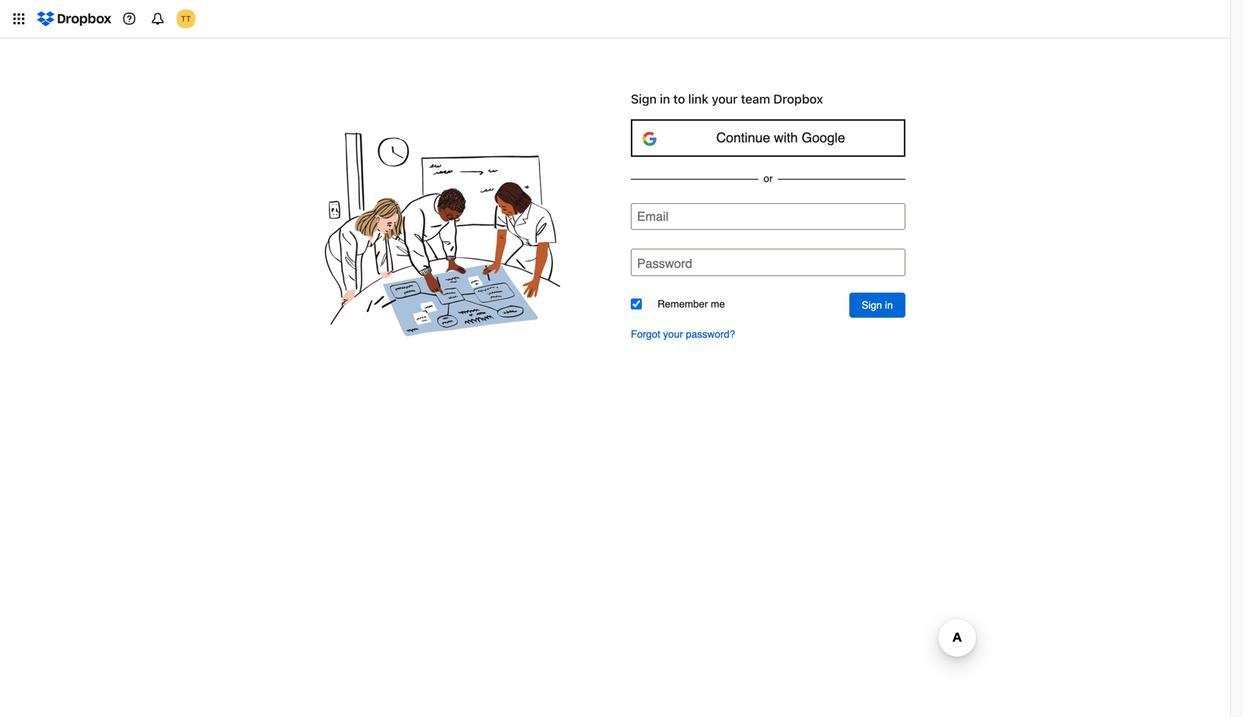 Task type: describe. For each thing, give the bounding box(es) containing it.
continue with google button
[[631, 119, 905, 157]]

remember me
[[658, 298, 725, 310]]

Remember me checkbox
[[631, 299, 642, 310]]

dropbox logo - go to the homepage image
[[31, 6, 117, 31]]

forgot your password? link
[[631, 328, 905, 340]]

continue
[[716, 130, 770, 146]]

me
[[711, 298, 725, 310]]

Email email field
[[631, 203, 905, 230]]

in for sign in
[[885, 299, 893, 311]]

continue with google
[[716, 130, 845, 146]]

0 horizontal spatial your
[[663, 328, 683, 340]]

dropbox
[[773, 91, 823, 106]]

with
[[774, 130, 798, 146]]

global header element
[[0, 0, 1230, 38]]

team
[[741, 91, 770, 106]]

sign in to link your team dropbox
[[631, 91, 823, 106]]

email
[[637, 209, 669, 224]]

forgot
[[631, 328, 660, 340]]

forgot your password?
[[631, 328, 735, 340]]

in for sign in to link your team dropbox
[[660, 91, 670, 106]]

tt button
[[173, 6, 199, 31]]



Task type: vqa. For each thing, say whether or not it's contained in the screenshot.
what
no



Task type: locate. For each thing, give the bounding box(es) containing it.
0 vertical spatial your
[[712, 91, 738, 106]]

sign
[[631, 91, 657, 106], [862, 299, 882, 311]]

0 vertical spatial in
[[660, 91, 670, 106]]

remember
[[658, 298, 708, 310]]

1 horizontal spatial your
[[712, 91, 738, 106]]

in
[[660, 91, 670, 106], [885, 299, 893, 311]]

sign for sign in to link your team dropbox
[[631, 91, 657, 106]]

0 vertical spatial sign
[[631, 91, 657, 106]]

sign inside "button"
[[862, 299, 882, 311]]

sign for sign in
[[862, 299, 882, 311]]

in inside "button"
[[885, 299, 893, 311]]

your
[[712, 91, 738, 106], [663, 328, 683, 340]]

google
[[802, 130, 845, 146]]

your right link
[[712, 91, 738, 106]]

sign in
[[862, 299, 893, 311]]

password?
[[686, 328, 735, 340]]

password
[[637, 256, 692, 271]]

1 horizontal spatial in
[[885, 299, 893, 311]]

0 horizontal spatial in
[[660, 91, 670, 106]]

to
[[673, 91, 685, 106]]

1 horizontal spatial sign
[[862, 299, 882, 311]]

1 vertical spatial in
[[885, 299, 893, 311]]

sign in button
[[849, 293, 905, 318]]

1 vertical spatial sign
[[862, 299, 882, 311]]

your right forgot
[[663, 328, 683, 340]]

or
[[764, 173, 773, 184]]

link
[[688, 91, 709, 106]]

0 horizontal spatial sign
[[631, 91, 657, 106]]

Password password field
[[631, 249, 905, 276]]

1 vertical spatial your
[[663, 328, 683, 340]]

tt
[[181, 14, 191, 23]]



